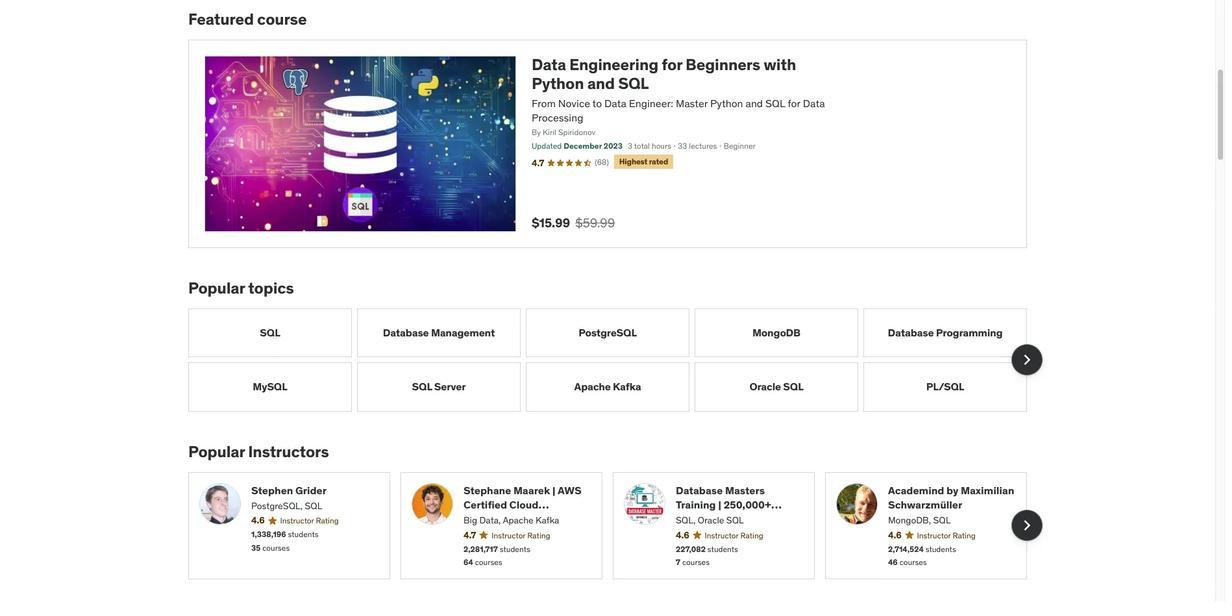 Task type: vqa. For each thing, say whether or not it's contained in the screenshot.
COURSE CONTENT
no



Task type: describe. For each thing, give the bounding box(es) containing it.
instructor for 2,281,717
[[492, 531, 526, 540]]

certified
[[464, 498, 507, 511]]

database masters training | 250,000+ students worldwide link
[[676, 483, 804, 526]]

management
[[431, 326, 495, 339]]

cloud
[[510, 498, 539, 511]]

$15.99
[[532, 215, 570, 230]]

227,082
[[676, 544, 706, 554]]

instructor rating for 227,082
[[705, 531, 764, 540]]

2,714,524
[[889, 544, 924, 554]]

architect,developer
[[464, 527, 563, 540]]

4.7 for (68)
[[532, 157, 545, 169]]

stephane maarek | aws certified cloud practitioner,solutions architect,developer link
[[464, 483, 592, 540]]

3
[[628, 141, 633, 151]]

$15.99 $59.99
[[532, 215, 615, 230]]

mongodb
[[753, 326, 801, 339]]

7
[[676, 558, 681, 567]]

beginners
[[686, 55, 761, 75]]

academind by maximilian schwarzmüller mongodb, sql
[[889, 484, 1015, 526]]

sql inside academind by maximilian schwarzmüller mongodb, sql
[[934, 515, 951, 526]]

mongodb,
[[889, 515, 932, 526]]

(68)
[[595, 157, 609, 167]]

lectures
[[689, 141, 717, 151]]

engineer:
[[629, 96, 674, 109]]

students for 227,082 students 7 courses
[[708, 544, 739, 554]]

sql down mongodb 'link'
[[784, 380, 804, 393]]

big data, apache kafka
[[464, 515, 560, 526]]

from
[[532, 96, 556, 109]]

rating for database masters training | 250,000+ students worldwide
[[741, 531, 764, 540]]

database management
[[383, 326, 495, 339]]

sql down with
[[766, 96, 786, 109]]

0 vertical spatial apache
[[575, 380, 611, 393]]

$59.99
[[576, 215, 615, 230]]

beginner
[[724, 141, 756, 151]]

stephane maarek | aws certified cloud practitioner,solutions architect,developer
[[464, 484, 582, 540]]

next image
[[1017, 515, 1038, 536]]

mysql link
[[188, 363, 352, 412]]

1 vertical spatial and
[[746, 96, 763, 109]]

46
[[889, 558, 898, 567]]

database programming link
[[864, 308, 1028, 357]]

stephen
[[251, 484, 293, 497]]

masters
[[726, 484, 765, 497]]

featured
[[188, 9, 254, 29]]

oracle sql link
[[695, 363, 859, 412]]

sql left server
[[412, 380, 432, 393]]

highest
[[620, 156, 648, 166]]

| inside the stephane maarek | aws certified cloud practitioner,solutions architect,developer
[[553, 484, 556, 497]]

popular instructors
[[188, 442, 329, 462]]

data engineering for beginners with python and sql from novice to data engineer: master python and sql for data processing by kiril spiridonov
[[532, 55, 825, 137]]

updated december 2023
[[532, 141, 623, 151]]

maarek
[[514, 484, 550, 497]]

server
[[434, 380, 466, 393]]

postgresql
[[579, 326, 637, 339]]

64
[[464, 558, 473, 567]]

maximilian
[[961, 484, 1015, 497]]

rating for stephane maarek | aws certified cloud practitioner,solutions architect,developer
[[528, 531, 551, 540]]

students for 2,714,524 students 46 courses
[[926, 544, 957, 554]]

instructor rating for stephen
[[280, 516, 339, 526]]

postgresql link
[[526, 308, 690, 357]]

schwarzmüller
[[889, 498, 963, 511]]

sql, oracle sql
[[676, 515, 744, 526]]

data,
[[480, 515, 501, 526]]

master
[[676, 96, 708, 109]]

training
[[676, 498, 716, 511]]

250,000+
[[724, 498, 772, 511]]

postgresql,
[[251, 500, 303, 512]]

| inside database masters training | 250,000+ students worldwide
[[719, 498, 722, 511]]

oracle sql
[[750, 380, 804, 393]]

0 vertical spatial python
[[532, 73, 584, 93]]

2,281,717
[[464, 544, 498, 554]]

apache kafka link
[[526, 363, 690, 412]]

1 horizontal spatial oracle
[[750, 380, 781, 393]]

1,338,196 students 35 courses
[[251, 530, 319, 553]]

mysql
[[253, 380, 288, 393]]

sql server
[[412, 380, 466, 393]]

stephen grider postgresql, sql
[[251, 484, 327, 512]]

students
[[676, 513, 722, 526]]

227,082 students 7 courses
[[676, 544, 739, 567]]

2,281,717 students 64 courses
[[464, 544, 531, 567]]

database management link
[[357, 308, 521, 357]]

stephen grider link
[[251, 483, 379, 497]]

academind by maximilian schwarzmüller link
[[889, 483, 1017, 512]]

database for database masters training | 250,000+ students worldwide
[[676, 484, 723, 497]]

instructor rating for academind
[[918, 531, 976, 540]]



Task type: locate. For each thing, give the bounding box(es) containing it.
academind
[[889, 484, 945, 497]]

1 horizontal spatial and
[[746, 96, 763, 109]]

rating
[[316, 516, 339, 526], [528, 531, 551, 540], [741, 531, 764, 540], [953, 531, 976, 540]]

2 popular from the top
[[188, 442, 245, 462]]

python
[[532, 73, 584, 93], [711, 96, 743, 109]]

sql inside the stephen grider postgresql, sql
[[305, 500, 323, 512]]

programming
[[937, 326, 1003, 339]]

database up training
[[676, 484, 723, 497]]

courses inside 227,082 students 7 courses
[[683, 558, 710, 567]]

1 vertical spatial kafka
[[536, 515, 560, 526]]

students right 2,714,524
[[926, 544, 957, 554]]

database masters training | 250,000+ students worldwide
[[676, 484, 778, 526]]

courses
[[263, 543, 290, 553], [475, 558, 503, 567], [683, 558, 710, 567], [900, 558, 927, 567]]

1 horizontal spatial 4.7
[[532, 157, 545, 169]]

0 horizontal spatial data
[[532, 55, 566, 75]]

practitioner,solutions
[[464, 513, 573, 526]]

rating for stephen grider
[[316, 516, 339, 526]]

students down sql, oracle sql
[[708, 544, 739, 554]]

33 lectures
[[678, 141, 717, 151]]

popular instructors element
[[188, 442, 1043, 580]]

0 horizontal spatial 4.7
[[464, 529, 476, 541]]

sql down stephen grider link
[[305, 500, 323, 512]]

spiridonov
[[559, 127, 596, 137]]

1 horizontal spatial |
[[719, 498, 722, 511]]

students inside 2,714,524 students 46 courses
[[926, 544, 957, 554]]

instructor down "big data, apache kafka"
[[492, 531, 526, 540]]

carousel element containing sql
[[188, 308, 1043, 412]]

data
[[532, 55, 566, 75], [605, 96, 627, 109], [803, 96, 825, 109]]

students inside 1,338,196 students 35 courses
[[288, 530, 319, 539]]

with
[[764, 55, 797, 75]]

0 vertical spatial popular
[[188, 278, 245, 298]]

database inside 'database management' link
[[383, 326, 429, 339]]

2 horizontal spatial database
[[888, 326, 934, 339]]

popular
[[188, 278, 245, 298], [188, 442, 245, 462]]

sql down schwarzmüller
[[934, 515, 951, 526]]

sql,
[[676, 515, 696, 526]]

apache
[[575, 380, 611, 393], [503, 515, 534, 526]]

updated
[[532, 141, 562, 151]]

instructor rating for 2,281,717
[[492, 531, 551, 540]]

oracle
[[750, 380, 781, 393], [698, 515, 725, 526]]

rating down stephen grider link
[[316, 516, 339, 526]]

courses for 2,714,524
[[900, 558, 927, 567]]

4.6 for database masters training | 250,000+ students worldwide
[[676, 529, 690, 541]]

0 vertical spatial and
[[588, 73, 615, 93]]

popular for popular topics
[[188, 278, 245, 298]]

database left management
[[383, 326, 429, 339]]

python up from
[[532, 73, 584, 93]]

4.6 up 1,338,196
[[251, 515, 265, 526]]

courses down 2,281,717
[[475, 558, 503, 567]]

sql down topics
[[260, 326, 280, 339]]

4.7 for instructor rating
[[464, 529, 476, 541]]

33
[[678, 141, 687, 151]]

to
[[593, 96, 602, 109]]

sql server link
[[357, 363, 521, 412]]

students inside '2,281,717 students 64 courses'
[[500, 544, 531, 554]]

1 vertical spatial carousel element
[[188, 472, 1043, 580]]

4.6 up 2,714,524
[[889, 529, 902, 541]]

instructor for academind
[[918, 531, 951, 540]]

database programming
[[888, 326, 1003, 339]]

0 horizontal spatial apache
[[503, 515, 534, 526]]

oracle inside popular instructors element
[[698, 515, 725, 526]]

apache inside popular instructors element
[[503, 515, 534, 526]]

students for 1,338,196 students 35 courses
[[288, 530, 319, 539]]

courses down 227,082
[[683, 558, 710, 567]]

processing
[[532, 111, 584, 124]]

worldwide
[[724, 513, 778, 526]]

|
[[553, 484, 556, 497], [719, 498, 722, 511]]

popular for popular instructors
[[188, 442, 245, 462]]

1 horizontal spatial database
[[676, 484, 723, 497]]

carousel element
[[188, 308, 1043, 412], [188, 472, 1043, 580]]

35
[[251, 543, 261, 553]]

instructor for stephen
[[280, 516, 314, 526]]

courses for 2,281,717
[[475, 558, 503, 567]]

instructor rating down practitioner,solutions
[[492, 531, 551, 540]]

4.7 down updated
[[532, 157, 545, 169]]

1 horizontal spatial apache
[[575, 380, 611, 393]]

students right 1,338,196
[[288, 530, 319, 539]]

courses inside 2,714,524 students 46 courses
[[900, 558, 927, 567]]

course
[[257, 9, 307, 29]]

1 vertical spatial popular
[[188, 442, 245, 462]]

instructor rating down grider
[[280, 516, 339, 526]]

hours
[[652, 141, 672, 151]]

database
[[383, 326, 429, 339], [888, 326, 934, 339], [676, 484, 723, 497]]

december
[[564, 141, 602, 151]]

0 horizontal spatial database
[[383, 326, 429, 339]]

database for database management
[[383, 326, 429, 339]]

aws
[[558, 484, 582, 497]]

by
[[532, 127, 541, 137]]

0 horizontal spatial oracle
[[698, 515, 725, 526]]

1,338,196
[[251, 530, 286, 539]]

carousel element for popular instructors
[[188, 472, 1043, 580]]

2,714,524 students 46 courses
[[889, 544, 957, 567]]

2 horizontal spatial 4.6
[[889, 529, 902, 541]]

carousel element for popular topics
[[188, 308, 1043, 412]]

0 vertical spatial |
[[553, 484, 556, 497]]

instructor rating down academind by maximilian schwarzmüller mongodb, sql
[[918, 531, 976, 540]]

courses inside '2,281,717 students 64 courses'
[[475, 558, 503, 567]]

students down architect,developer
[[500, 544, 531, 554]]

rated
[[649, 156, 668, 166]]

total
[[634, 141, 650, 151]]

2 carousel element from the top
[[188, 472, 1043, 580]]

2023
[[604, 141, 623, 151]]

1 horizontal spatial for
[[788, 96, 801, 109]]

instructor up 1,338,196 students 35 courses
[[280, 516, 314, 526]]

rating down academind by maximilian schwarzmüller mongodb, sql
[[953, 531, 976, 540]]

database inside database programming link
[[888, 326, 934, 339]]

for up master
[[662, 55, 683, 75]]

instructor up 2,714,524 students 46 courses
[[918, 531, 951, 540]]

courses down 1,338,196
[[263, 543, 290, 553]]

highest rated
[[620, 156, 668, 166]]

and
[[588, 73, 615, 93], [746, 96, 763, 109]]

instructor rating
[[280, 516, 339, 526], [492, 531, 551, 540], [705, 531, 764, 540], [918, 531, 976, 540]]

courses for 1,338,196
[[263, 543, 290, 553]]

courses inside 1,338,196 students 35 courses
[[263, 543, 290, 553]]

4.6
[[251, 515, 265, 526], [676, 529, 690, 541], [889, 529, 902, 541]]

database for database programming
[[888, 326, 934, 339]]

next image
[[1017, 350, 1038, 370]]

1 vertical spatial python
[[711, 96, 743, 109]]

database left programming
[[888, 326, 934, 339]]

rating down practitioner,solutions
[[528, 531, 551, 540]]

engineering
[[570, 55, 659, 75]]

4.6 for stephen grider
[[251, 515, 265, 526]]

for down with
[[788, 96, 801, 109]]

courses down 2,714,524
[[900, 558, 927, 567]]

| left aws
[[553, 484, 556, 497]]

popular topics
[[188, 278, 294, 298]]

1 popular from the top
[[188, 278, 245, 298]]

rating for academind by maximilian schwarzmüller
[[953, 531, 976, 540]]

kiril
[[543, 127, 557, 137]]

grider
[[296, 484, 327, 497]]

kafka down postgresql link
[[613, 380, 641, 393]]

pl/sql
[[927, 380, 965, 393]]

python right master
[[711, 96, 743, 109]]

4.7 inside carousel element
[[464, 529, 476, 541]]

4.7 down big at the left of the page
[[464, 529, 476, 541]]

students inside 227,082 students 7 courses
[[708, 544, 739, 554]]

oracle down training
[[698, 515, 725, 526]]

carousel element containing stephen grider
[[188, 472, 1043, 580]]

1 carousel element from the top
[[188, 308, 1043, 412]]

4.6 down sql,
[[676, 529, 690, 541]]

1 horizontal spatial kafka
[[613, 380, 641, 393]]

0 horizontal spatial 4.6
[[251, 515, 265, 526]]

sql link
[[188, 308, 352, 357]]

novice
[[559, 96, 590, 109]]

0 horizontal spatial and
[[588, 73, 615, 93]]

instructor down sql, oracle sql
[[705, 531, 739, 540]]

1 horizontal spatial data
[[605, 96, 627, 109]]

oracle down mongodb 'link'
[[750, 380, 781, 393]]

kafka down cloud
[[536, 515, 560, 526]]

0 vertical spatial oracle
[[750, 380, 781, 393]]

1 vertical spatial for
[[788, 96, 801, 109]]

instructors
[[248, 442, 329, 462]]

apache down postgresql link
[[575, 380, 611, 393]]

big
[[464, 515, 477, 526]]

1 horizontal spatial python
[[711, 96, 743, 109]]

sql inside 'link'
[[260, 326, 280, 339]]

featured course
[[188, 9, 307, 29]]

and up beginner
[[746, 96, 763, 109]]

1 vertical spatial oracle
[[698, 515, 725, 526]]

mongodb link
[[695, 308, 859, 357]]

instructor rating down 'worldwide'
[[705, 531, 764, 540]]

0 vertical spatial carousel element
[[188, 308, 1043, 412]]

1 horizontal spatial 4.6
[[676, 529, 690, 541]]

students for 2,281,717 students 64 courses
[[500, 544, 531, 554]]

1 vertical spatial apache
[[503, 515, 534, 526]]

database inside database masters training | 250,000+ students worldwide
[[676, 484, 723, 497]]

4.6 for academind by maximilian schwarzmüller
[[889, 529, 902, 541]]

0 vertical spatial for
[[662, 55, 683, 75]]

sql up engineer:
[[618, 73, 649, 93]]

instructor for 227,082
[[705, 531, 739, 540]]

stephane
[[464, 484, 511, 497]]

instructor
[[280, 516, 314, 526], [492, 531, 526, 540], [705, 531, 739, 540], [918, 531, 951, 540]]

courses for 227,082
[[683, 558, 710, 567]]

0 horizontal spatial kafka
[[536, 515, 560, 526]]

0 horizontal spatial for
[[662, 55, 683, 75]]

| up sql, oracle sql
[[719, 498, 722, 511]]

apache up architect,developer
[[503, 515, 534, 526]]

kafka inside popular instructors element
[[536, 515, 560, 526]]

apache kafka
[[575, 380, 641, 393]]

sql down '250,000+'
[[727, 515, 744, 526]]

0 vertical spatial 4.7
[[532, 157, 545, 169]]

0 horizontal spatial |
[[553, 484, 556, 497]]

2 horizontal spatial data
[[803, 96, 825, 109]]

4.7
[[532, 157, 545, 169], [464, 529, 476, 541]]

topics
[[248, 278, 294, 298]]

rating down 'worldwide'
[[741, 531, 764, 540]]

for
[[662, 55, 683, 75], [788, 96, 801, 109]]

0 vertical spatial kafka
[[613, 380, 641, 393]]

by
[[947, 484, 959, 497]]

0 horizontal spatial python
[[532, 73, 584, 93]]

1 vertical spatial 4.7
[[464, 529, 476, 541]]

3 total hours
[[628, 141, 672, 151]]

and up to at left
[[588, 73, 615, 93]]

1 vertical spatial |
[[719, 498, 722, 511]]

kafka
[[613, 380, 641, 393], [536, 515, 560, 526]]



